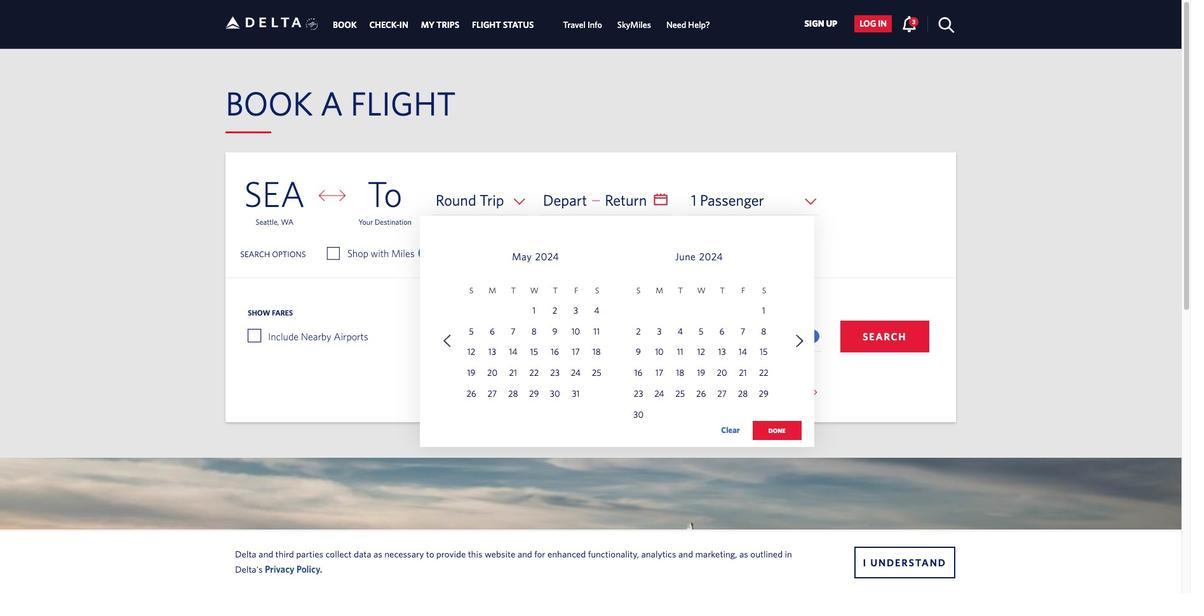 Task type: locate. For each thing, give the bounding box(es) containing it.
1 horizontal spatial delta
[[754, 388, 773, 397]]

25 for "25" link to the right
[[676, 389, 685, 399]]

delta up delta's
[[235, 549, 257, 560]]

1 6 link from the left
[[484, 324, 501, 341]]

delta right or
[[754, 388, 773, 397]]

1 12 link from the left
[[463, 345, 480, 362]]

0 vertical spatial 16 link
[[547, 345, 563, 362]]

as left outlined
[[740, 549, 749, 560]]

10 up 31
[[572, 326, 580, 337]]

2 for the bottommost 2 link
[[636, 326, 641, 337]]

2 m from the left
[[656, 286, 664, 296]]

4 link down my
[[589, 304, 605, 320]]

0 horizontal spatial 20
[[487, 368, 498, 378]]

1 vertical spatial 2 link
[[631, 324, 647, 341]]

13 for 2nd 13 link
[[718, 347, 726, 357]]

round
[[436, 191, 476, 209]]

2 for topmost 2 link
[[553, 305, 558, 316]]

1 horizontal spatial 2
[[636, 326, 641, 337]]

2 12 from the left
[[698, 347, 705, 357]]

17 up use
[[656, 368, 664, 378]]

1 14 link from the left
[[505, 345, 522, 362]]

2 and from the left
[[518, 549, 532, 560]]

1 1 link from the left
[[526, 304, 543, 320]]

1 horizontal spatial 24
[[655, 389, 665, 399]]

4 up certificates, on the bottom of page
[[678, 326, 683, 337]]

1 horizontal spatial 24 link
[[651, 387, 668, 404]]

1 inside "field"
[[691, 191, 697, 209]]

10 link up 31
[[568, 324, 584, 341]]

1 horizontal spatial 8
[[762, 326, 767, 337]]

m for june
[[656, 286, 664, 296]]

12
[[468, 347, 476, 357], [698, 347, 705, 357]]

w down the 'june 2024'
[[698, 286, 706, 296]]

2 6 from the left
[[720, 326, 725, 337]]

24 left certificates, on the bottom of page
[[655, 389, 665, 399]]

2 26 from the left
[[697, 389, 706, 399]]

1 horizontal spatial 18
[[676, 368, 685, 378]]

26
[[467, 389, 477, 399], [697, 389, 706, 399]]

and left third
[[259, 549, 273, 560]]

1 19 link from the left
[[463, 366, 480, 383]]

3 for 3 'link' to the bottom
[[657, 326, 662, 337]]

1 horizontal spatial 7 link
[[735, 324, 752, 341]]

1 horizontal spatial 4 link
[[672, 324, 689, 341]]

8 link
[[526, 324, 543, 341], [756, 324, 772, 341]]

in inside delta and third parties collect data as necessary to provide this website and for enhanced functionality, analytics and marketing, as outlined in delta's
[[785, 549, 792, 560]]

18
[[593, 347, 601, 357], [676, 368, 685, 378]]

2 as from the left
[[740, 549, 749, 560]]

4 link up certificates, on the bottom of page
[[672, 324, 689, 341]]

0 horizontal spatial 22
[[530, 368, 539, 378]]

s down refundable
[[470, 286, 474, 296]]

2 w from the left
[[698, 286, 706, 296]]

15
[[530, 347, 538, 357], [760, 347, 768, 357]]

29 right or
[[759, 389, 769, 399]]

3 t from the left
[[678, 286, 683, 296]]

1 vertical spatial 25 link
[[672, 387, 689, 404]]

0 horizontal spatial 23
[[551, 368, 560, 378]]

w
[[530, 286, 539, 296], [698, 286, 706, 296]]

f
[[575, 286, 579, 296], [742, 286, 746, 296]]

2 29 from the left
[[759, 389, 769, 399]]

2 horizontal spatial 3
[[913, 18, 916, 25]]

in right outlined
[[785, 549, 792, 560]]

book inside 'tab list'
[[333, 20, 357, 30]]

0 vertical spatial 24
[[571, 368, 581, 378]]

0 vertical spatial 2
[[553, 305, 558, 316]]

advance search hero image image
[[0, 458, 1182, 594]]

1 horizontal spatial 3 link
[[651, 324, 668, 341]]

search inside button
[[863, 331, 907, 343]]

book right skyteam image
[[333, 20, 357, 30]]

0 horizontal spatial 13
[[489, 347, 496, 357]]

w for may
[[530, 286, 539, 296]]

25 for leftmost "25" link
[[592, 368, 602, 378]]

20 link
[[484, 366, 501, 383], [714, 366, 731, 383]]

1 horizontal spatial 19 link
[[693, 366, 710, 383]]

1 up meeting code (optional) text box
[[763, 305, 766, 316]]

1 horizontal spatial 11
[[677, 347, 684, 357]]

29 link left 31 link at the left bottom of the page
[[526, 387, 543, 404]]

t down the 'june 2024'
[[720, 286, 725, 296]]

0 horizontal spatial 14 link
[[505, 345, 522, 362]]

24 link left certificates, on the bottom of page
[[651, 387, 668, 404]]

24 up 31
[[571, 368, 581, 378]]

1 horizontal spatial w
[[698, 286, 706, 296]]

28 left gift on the right bottom
[[738, 389, 748, 399]]

25 link
[[589, 366, 605, 383], [672, 387, 689, 404]]

10 link
[[568, 324, 584, 341], [651, 345, 668, 362]]

8
[[532, 326, 537, 337], [762, 326, 767, 337]]

2 13 link from the left
[[714, 345, 731, 362]]

17 up 31
[[572, 347, 580, 357]]

2 13 from the left
[[718, 347, 726, 357]]

m down flexible
[[656, 286, 664, 296]]

3
[[913, 18, 916, 25], [574, 305, 578, 316], [657, 326, 662, 337]]

s up meeting code (optional) text box
[[763, 286, 767, 296]]

0 horizontal spatial book
[[226, 84, 313, 122]]

1 21 from the left
[[509, 368, 517, 378]]

1 horizontal spatial 2024
[[699, 251, 723, 263]]

12 link
[[463, 345, 480, 362], [693, 345, 710, 362]]

2024 right the june
[[699, 251, 723, 263]]

2 link
[[547, 304, 563, 320], [631, 324, 647, 341]]

t down may 2024 at the left top
[[553, 286, 558, 296]]

depart
[[543, 191, 587, 209]]

29 link right or
[[756, 387, 772, 404]]

0 horizontal spatial 17 link
[[568, 345, 584, 362]]

0 horizontal spatial 28 link
[[505, 387, 522, 404]]

flexible
[[648, 248, 677, 259]]

1 horizontal spatial in
[[879, 19, 887, 29]]

use certificates, ecredits, or delta gift cards
[[656, 388, 811, 397]]

in inside log in button
[[879, 19, 887, 29]]

1 horizontal spatial 27
[[718, 389, 727, 399]]

0 horizontal spatial 26
[[467, 389, 477, 399]]

1 horizontal spatial 4
[[678, 326, 683, 337]]

2 22 from the left
[[759, 368, 769, 378]]

2 27 link from the left
[[714, 387, 731, 404]]

1 vertical spatial 11
[[677, 347, 684, 357]]

6 for second 6 link from the right
[[490, 326, 495, 337]]

27
[[488, 389, 497, 399], [718, 389, 727, 399]]

0 horizontal spatial 12 link
[[463, 345, 480, 362]]

delta's
[[235, 564, 263, 575]]

flight
[[472, 20, 501, 30], [351, 84, 456, 122]]

1 horizontal spatial 13 link
[[714, 345, 731, 362]]

0 vertical spatial 4
[[594, 305, 600, 316]]

0 vertical spatial 18
[[593, 347, 601, 357]]

0 horizontal spatial 27 link
[[484, 387, 501, 404]]

1 horizontal spatial 1
[[691, 191, 697, 209]]

1 8 from the left
[[532, 326, 537, 337]]

1 horizontal spatial 18 link
[[672, 366, 689, 383]]

help?
[[689, 20, 710, 30]]

0 horizontal spatial 23 link
[[547, 366, 563, 383]]

1 7 link from the left
[[505, 324, 522, 341]]

search options
[[240, 250, 306, 259]]

as
[[374, 549, 382, 560], [740, 549, 749, 560]]

2 27 from the left
[[718, 389, 727, 399]]

1 horizontal spatial 10
[[655, 347, 664, 357]]

17 link up use
[[651, 366, 668, 383]]

0 vertical spatial 11
[[594, 326, 600, 337]]

28 left 31
[[509, 389, 518, 399]]

sign up
[[805, 19, 838, 29]]

0 horizontal spatial 29 link
[[526, 387, 543, 404]]

2 22 link from the left
[[756, 366, 772, 383]]

10 link up use
[[651, 345, 668, 362]]

t down may
[[511, 286, 516, 296]]

4 t from the left
[[720, 286, 725, 296]]

20
[[487, 368, 498, 378], [717, 368, 728, 378]]

1 28 from the left
[[509, 389, 518, 399]]

1 7 from the left
[[511, 326, 516, 337]]

0 vertical spatial 9 link
[[547, 324, 563, 341]]

refundable
[[468, 248, 515, 259]]

necessary
[[385, 549, 424, 560]]

1 28 link from the left
[[505, 387, 522, 404]]

book for book a flight
[[226, 84, 313, 122]]

6 link
[[484, 324, 501, 341], [714, 324, 731, 341]]

None text field
[[540, 186, 672, 215]]

0 vertical spatial 17 link
[[568, 345, 584, 362]]

search for search
[[863, 331, 907, 343]]

1 5 link from the left
[[463, 324, 480, 341]]

1 horizontal spatial 23
[[634, 389, 644, 399]]

my trips
[[421, 20, 460, 30]]

book a flight
[[226, 84, 456, 122]]

31 link
[[568, 387, 584, 404]]

1 vertical spatial 10
[[655, 347, 664, 357]]

s down 'are'
[[637, 286, 641, 296]]

2 horizontal spatial and
[[679, 549, 694, 560]]

1 f from the left
[[575, 286, 579, 296]]

13 link
[[484, 345, 501, 362], [714, 345, 731, 362]]

1 horizontal spatial 3
[[657, 326, 662, 337]]

0 horizontal spatial 19
[[468, 368, 476, 378]]

1 left passenger
[[691, 191, 697, 209]]

2 7 from the left
[[741, 326, 746, 337]]

6
[[490, 326, 495, 337], [720, 326, 725, 337]]

use certificates, ecredits, or delta gift cards link
[[656, 388, 828, 397]]

2 5 link from the left
[[693, 324, 710, 341]]

1 m from the left
[[489, 286, 496, 296]]

2 14 from the left
[[739, 347, 748, 357]]

0 horizontal spatial 17
[[572, 347, 580, 357]]

16 for topmost 16 link
[[551, 347, 559, 357]]

dates
[[607, 248, 630, 259]]

0 horizontal spatial 5
[[469, 326, 474, 337]]

1 26 link from the left
[[463, 387, 480, 404]]

16 for rightmost 16 link
[[635, 368, 643, 378]]

include
[[268, 331, 299, 343]]

0 vertical spatial 18 link
[[589, 345, 605, 362]]

1 27 from the left
[[488, 389, 497, 399]]

1 link down may 2024 at the left top
[[526, 304, 543, 320]]

0 vertical spatial 4 link
[[589, 304, 605, 320]]

your
[[359, 217, 373, 226]]

and left for
[[518, 549, 532, 560]]

1 horizontal spatial 20 link
[[714, 366, 731, 383]]

privacy
[[265, 564, 295, 575]]

8 for 1st 8 link from the right
[[762, 326, 767, 337]]

1 6 from the left
[[490, 326, 495, 337]]

1 down may 2024 at the left top
[[533, 305, 536, 316]]

this
[[468, 549, 483, 560]]

sea
[[244, 173, 305, 214]]

2
[[553, 305, 558, 316], [636, 326, 641, 337]]

1 horizontal spatial 19
[[697, 368, 706, 378]]

w for june
[[698, 286, 706, 296]]

1 vertical spatial 17
[[656, 368, 664, 378]]

2 20 link from the left
[[714, 366, 731, 383]]

flight status
[[472, 20, 534, 30]]

1 horizontal spatial 12
[[698, 347, 705, 357]]

1 15 link from the left
[[526, 345, 543, 362]]

1 vertical spatial 2
[[636, 326, 641, 337]]

0 vertical spatial 25
[[592, 368, 602, 378]]

and right analytics
[[679, 549, 694, 560]]

29 left 31
[[529, 389, 539, 399]]

1 5 from the left
[[469, 326, 474, 337]]

my
[[591, 248, 605, 259]]

0 horizontal spatial as
[[374, 549, 382, 560]]

1 vertical spatial 3 link
[[568, 304, 584, 320]]

0 vertical spatial 10 link
[[568, 324, 584, 341]]

t down the june
[[678, 286, 683, 296]]

17
[[572, 347, 580, 357], [656, 368, 664, 378]]

w down may 2024 at the left top
[[530, 286, 539, 296]]

1 22 link from the left
[[526, 366, 543, 383]]

19 for second 19 link
[[697, 368, 706, 378]]

1 vertical spatial 11 link
[[672, 345, 689, 362]]

1 vertical spatial delta
[[235, 549, 257, 560]]

2 15 from the left
[[760, 347, 768, 357]]

1 horizontal spatial 9 link
[[631, 345, 647, 362]]

2 19 from the left
[[697, 368, 706, 378]]

need help?
[[667, 20, 710, 30]]

parties
[[296, 549, 324, 560]]

1 link up meeting code (optional) text box
[[756, 304, 772, 320]]

1 horizontal spatial 15
[[760, 347, 768, 357]]

24 for left 24 link
[[571, 368, 581, 378]]

as right the data at the left
[[374, 549, 382, 560]]

0 horizontal spatial search
[[240, 250, 270, 259]]

19 link
[[463, 366, 480, 383], [693, 366, 710, 383]]

in right log
[[879, 19, 887, 29]]

delta air lines image
[[226, 3, 302, 42]]

0 vertical spatial 24 link
[[568, 366, 584, 383]]

1 w from the left
[[530, 286, 539, 296]]

0 horizontal spatial 14
[[509, 347, 518, 357]]

9
[[553, 326, 558, 337], [636, 347, 641, 357]]

24 for bottommost 24 link
[[655, 389, 665, 399]]

2024 right may
[[535, 251, 559, 263]]

9 link
[[547, 324, 563, 341], [631, 345, 647, 362]]

28 link left 31 link at the left bottom of the page
[[505, 387, 522, 404]]

1 horizontal spatial 25
[[676, 389, 685, 399]]

return
[[605, 191, 647, 209]]

3 and from the left
[[679, 549, 694, 560]]

a
[[320, 84, 343, 122]]

17 link up 31
[[568, 345, 584, 362]]

1 horizontal spatial 11 link
[[672, 345, 689, 362]]

book tab panel
[[226, 153, 957, 453]]

1 horizontal spatial 13
[[718, 347, 726, 357]]

4 link
[[589, 304, 605, 320], [672, 324, 689, 341]]

10 up use
[[655, 347, 664, 357]]

check-in link
[[370, 14, 409, 36]]

Shop with Miles checkbox
[[328, 247, 339, 260]]

1 27 link from the left
[[484, 387, 501, 404]]

18 link
[[589, 345, 605, 362], [672, 366, 689, 383]]

1 horizontal spatial 15 link
[[756, 345, 772, 362]]

22
[[530, 368, 539, 378], [759, 368, 769, 378]]

delta inside delta and third parties collect data as necessary to provide this website and for enhanced functionality, analytics and marketing, as outlined in delta's
[[235, 549, 257, 560]]

2 19 link from the left
[[693, 366, 710, 383]]

search button
[[841, 321, 930, 353]]

i understand
[[863, 557, 947, 569]]

1 horizontal spatial 17 link
[[651, 366, 668, 383]]

0 horizontal spatial 21
[[509, 368, 517, 378]]

calendar expanded, use arrow keys to select date application
[[420, 216, 815, 453]]

certificates,
[[671, 388, 711, 397]]

0 horizontal spatial 19 link
[[463, 366, 480, 383]]

1 13 from the left
[[489, 347, 496, 357]]

0 horizontal spatial 12
[[468, 347, 476, 357]]

1 19 from the left
[[468, 368, 476, 378]]

1 22 from the left
[[530, 368, 539, 378]]

1 vertical spatial flight
[[351, 84, 456, 122]]

19
[[468, 368, 476, 378], [697, 368, 706, 378]]

4 down my
[[594, 305, 600, 316]]

tab list containing book
[[327, 0, 718, 48]]

june
[[676, 251, 696, 263]]

in
[[879, 19, 887, 29], [785, 549, 792, 560]]

2 8 from the left
[[762, 326, 767, 337]]

11 link
[[589, 324, 605, 341], [672, 345, 689, 362]]

9 for the right 9 link
[[636, 347, 641, 357]]

24 link up 31
[[568, 366, 584, 383]]

1 passenger
[[691, 191, 764, 209]]

skymiles link
[[618, 14, 651, 36]]

book
[[333, 20, 357, 30], [226, 84, 313, 122]]

s down my
[[595, 286, 600, 296]]

2 7 link from the left
[[735, 324, 752, 341]]

1 21 link from the left
[[505, 366, 522, 383]]

1 15 from the left
[[530, 347, 538, 357]]

29 link
[[526, 387, 543, 404], [756, 387, 772, 404]]

28 link up clear
[[735, 387, 752, 404]]

0 horizontal spatial 22 link
[[526, 366, 543, 383]]

1 horizontal spatial 7
[[741, 326, 746, 337]]

1 horizontal spatial 1 link
[[756, 304, 772, 320]]

m down refundable
[[489, 286, 496, 296]]

f for june 2024
[[742, 286, 746, 296]]

1 horizontal spatial as
[[740, 549, 749, 560]]

0 horizontal spatial 28
[[509, 389, 518, 399]]

0 horizontal spatial 18
[[593, 347, 601, 357]]

log in button
[[855, 15, 892, 32]]

1 vertical spatial 16
[[635, 368, 643, 378]]

0 horizontal spatial 16
[[551, 347, 559, 357]]

2024
[[535, 251, 559, 263], [699, 251, 723, 263]]

1 8 link from the left
[[526, 324, 543, 341]]

1 horizontal spatial f
[[742, 286, 746, 296]]

2 2024 from the left
[[699, 251, 723, 263]]

m for may
[[489, 286, 496, 296]]

book for book
[[333, 20, 357, 30]]

0 horizontal spatial in
[[785, 549, 792, 560]]

1 as from the left
[[374, 549, 382, 560]]

7 link
[[505, 324, 522, 341], [735, 324, 752, 341]]

30 link
[[547, 387, 563, 404], [631, 408, 647, 425]]

tab list
[[327, 0, 718, 48]]

2 28 link from the left
[[735, 387, 752, 404]]

0 horizontal spatial 13 link
[[484, 345, 501, 362]]

0 vertical spatial 30
[[550, 389, 560, 399]]

1 horizontal spatial 28 link
[[735, 387, 752, 404]]

25
[[592, 368, 602, 378], [676, 389, 685, 399]]

book left a
[[226, 84, 313, 122]]

2 f from the left
[[742, 286, 746, 296]]

1 horizontal spatial 21
[[739, 368, 747, 378]]

1 2024 from the left
[[535, 251, 559, 263]]

0 vertical spatial flight
[[472, 20, 501, 30]]

use
[[656, 388, 669, 397]]

sign
[[805, 19, 825, 29]]



Task type: vqa. For each thing, say whether or not it's contained in the screenshot.
heroimgurl
no



Task type: describe. For each thing, give the bounding box(es) containing it.
22 for first "22" link from the left
[[530, 368, 539, 378]]

functionality,
[[588, 549, 639, 560]]

provide
[[437, 549, 466, 560]]

shop with miles
[[347, 248, 415, 259]]

dropdown caret image
[[808, 389, 821, 397]]

0 horizontal spatial 4
[[594, 305, 600, 316]]

0 horizontal spatial 30 link
[[547, 387, 563, 404]]

0 horizontal spatial 11 link
[[589, 324, 605, 341]]

1 Passenger field
[[688, 186, 820, 215]]

my dates are flexible
[[591, 248, 677, 259]]

0 vertical spatial 17
[[572, 347, 580, 357]]

1 horizontal spatial 25 link
[[672, 387, 689, 404]]

may
[[512, 251, 532, 263]]

2 8 link from the left
[[756, 324, 772, 341]]

6 for second 6 link from left
[[720, 326, 725, 337]]

2 20 from the left
[[717, 368, 728, 378]]

privacy policy. link
[[265, 564, 323, 575]]

need
[[667, 20, 687, 30]]

marketing,
[[696, 549, 738, 560]]

privacy policy.
[[265, 564, 323, 575]]

status
[[503, 20, 534, 30]]

13 for 2nd 13 link from right
[[489, 347, 496, 357]]

for
[[535, 549, 546, 560]]

1 13 link from the left
[[484, 345, 501, 362]]

2 5 from the left
[[699, 326, 704, 337]]

Include Nearby Airports checkbox
[[248, 329, 261, 342]]

sea seattle, wa
[[244, 173, 305, 226]]

0 horizontal spatial 1
[[533, 305, 536, 316]]

my
[[421, 20, 435, 30]]

skymiles
[[618, 20, 651, 30]]

my trips link
[[421, 14, 460, 36]]

shop
[[347, 248, 369, 259]]

3 for the middle 3 'link'
[[574, 305, 578, 316]]

check-
[[370, 20, 400, 30]]

2 horizontal spatial 3 link
[[902, 15, 919, 32]]

10 for right the 10 link
[[655, 347, 664, 357]]

are
[[632, 248, 645, 259]]

log in
[[860, 19, 887, 29]]

data
[[354, 549, 372, 560]]

delta and third parties collect data as necessary to provide this website and for enhanced functionality, analytics and marketing, as outlined in delta's
[[235, 549, 792, 575]]

1 vertical spatial 17 link
[[651, 366, 668, 383]]

0 horizontal spatial 25 link
[[589, 366, 605, 383]]

22 for second "22" link from the left
[[759, 368, 769, 378]]

gift
[[774, 388, 787, 397]]

1 vertical spatial 4 link
[[672, 324, 689, 341]]

1 29 from the left
[[529, 389, 539, 399]]

f for may 2024
[[575, 286, 579, 296]]

2 vertical spatial 3 link
[[651, 324, 668, 341]]

0 horizontal spatial 24 link
[[568, 366, 584, 383]]

cards
[[789, 388, 809, 397]]

1 vertical spatial 30 link
[[631, 408, 647, 425]]

collect
[[326, 549, 352, 560]]

0 horizontal spatial 4 link
[[589, 304, 605, 320]]

refundable fares
[[468, 248, 539, 259]]

search for search options
[[240, 250, 270, 259]]

nearby
[[301, 331, 332, 343]]

miles
[[392, 248, 415, 259]]

flight status link
[[472, 14, 534, 36]]

show fares
[[248, 308, 293, 317]]

enhanced
[[548, 549, 586, 560]]

31
[[572, 389, 580, 399]]

1 20 from the left
[[487, 368, 498, 378]]

2 28 from the left
[[738, 389, 748, 399]]

may 2024
[[512, 251, 559, 263]]

analytics
[[642, 549, 677, 560]]

1 horizontal spatial 17
[[656, 368, 664, 378]]

delta inside book tab panel
[[754, 388, 773, 397]]

1 vertical spatial 4
[[678, 326, 683, 337]]

2 29 link from the left
[[756, 387, 772, 404]]

0 horizontal spatial flight
[[351, 84, 456, 122]]

airports
[[334, 331, 368, 343]]

4 s from the left
[[763, 286, 767, 296]]

to
[[426, 549, 434, 560]]

understand
[[871, 557, 947, 569]]

1 horizontal spatial 10 link
[[651, 345, 668, 362]]

trip
[[480, 191, 504, 209]]

clear button
[[722, 421, 740, 440]]

2 6 link from the left
[[714, 324, 731, 341]]

to
[[368, 173, 403, 214]]

skyteam image
[[306, 4, 318, 44]]

27 for 1st '27' link
[[488, 389, 497, 399]]

i
[[863, 557, 868, 569]]

or
[[745, 388, 752, 397]]

done button
[[753, 421, 802, 441]]

fares
[[518, 248, 539, 259]]

1 t from the left
[[511, 286, 516, 296]]

travel
[[563, 20, 586, 30]]

2 15 link from the left
[[756, 345, 772, 362]]

1 vertical spatial 24 link
[[651, 387, 668, 404]]

1 26 from the left
[[467, 389, 477, 399]]

seattle,
[[256, 217, 279, 226]]

need help? link
[[667, 14, 710, 36]]

third
[[276, 549, 294, 560]]

i understand button
[[855, 547, 956, 579]]

up
[[827, 19, 838, 29]]

9 for the topmost 9 link
[[553, 326, 558, 337]]

trips
[[437, 20, 460, 30]]

2 12 link from the left
[[693, 345, 710, 362]]

1 and from the left
[[259, 549, 273, 560]]

website
[[485, 549, 516, 560]]

1 horizontal spatial 30
[[634, 410, 644, 420]]

8 for 2nd 8 link from right
[[532, 326, 537, 337]]

1 horizontal spatial 23 link
[[631, 387, 647, 404]]

10 for the left the 10 link
[[572, 326, 580, 337]]

2 21 link from the left
[[735, 366, 752, 383]]

info
[[588, 20, 602, 30]]

15 for second the 15 link from right
[[530, 347, 538, 357]]

2 21 from the left
[[739, 368, 747, 378]]

1 vertical spatial 18 link
[[672, 366, 689, 383]]

2024 for may 2024
[[535, 251, 559, 263]]

policy.
[[297, 564, 323, 575]]

27 for second '27' link from left
[[718, 389, 727, 399]]

2 horizontal spatial 1
[[763, 305, 766, 316]]

to your destination
[[359, 173, 412, 226]]

travel info
[[563, 20, 602, 30]]

2 s from the left
[[595, 286, 600, 296]]

19 for 1st 19 link from left
[[468, 368, 476, 378]]

passenger
[[700, 191, 764, 209]]

options
[[272, 250, 306, 259]]

with
[[371, 248, 389, 259]]

2 14 link from the left
[[735, 345, 752, 362]]

check-in
[[370, 20, 409, 30]]

1 14 from the left
[[509, 347, 518, 357]]

2024 for june 2024
[[699, 251, 723, 263]]

23 for left '23' "link"
[[551, 368, 560, 378]]

0 vertical spatial 2 link
[[547, 304, 563, 320]]

1 s from the left
[[470, 286, 474, 296]]

1 12 from the left
[[468, 347, 476, 357]]

wa
[[281, 217, 294, 226]]

1 29 link from the left
[[526, 387, 543, 404]]

1 20 link from the left
[[484, 366, 501, 383]]

in
[[400, 20, 409, 30]]

3 s from the left
[[637, 286, 641, 296]]

ecredits,
[[713, 388, 743, 397]]

Round Trip field
[[433, 186, 529, 215]]

log
[[860, 19, 877, 29]]

23 for '23' "link" to the right
[[634, 389, 644, 399]]

june 2024
[[676, 251, 723, 263]]

0 horizontal spatial 30
[[550, 389, 560, 399]]

2 t from the left
[[553, 286, 558, 296]]

fares
[[272, 308, 293, 317]]

0 horizontal spatial 18 link
[[589, 345, 605, 362]]

Meeting Code (Optional) text field
[[656, 322, 822, 352]]

outlined
[[751, 549, 783, 560]]

2 26 link from the left
[[693, 387, 710, 404]]

show
[[248, 308, 270, 317]]

sign up link
[[800, 15, 843, 32]]

2 1 link from the left
[[756, 304, 772, 320]]

travel info link
[[563, 14, 602, 36]]

0 horizontal spatial 10 link
[[568, 324, 584, 341]]

0 horizontal spatial 11
[[594, 326, 600, 337]]

book link
[[333, 14, 357, 36]]

round trip
[[436, 191, 504, 209]]

15 for 1st the 15 link from right
[[760, 347, 768, 357]]

include nearby airports
[[268, 331, 368, 343]]

done
[[769, 427, 786, 435]]

1 horizontal spatial 16 link
[[631, 366, 647, 383]]



